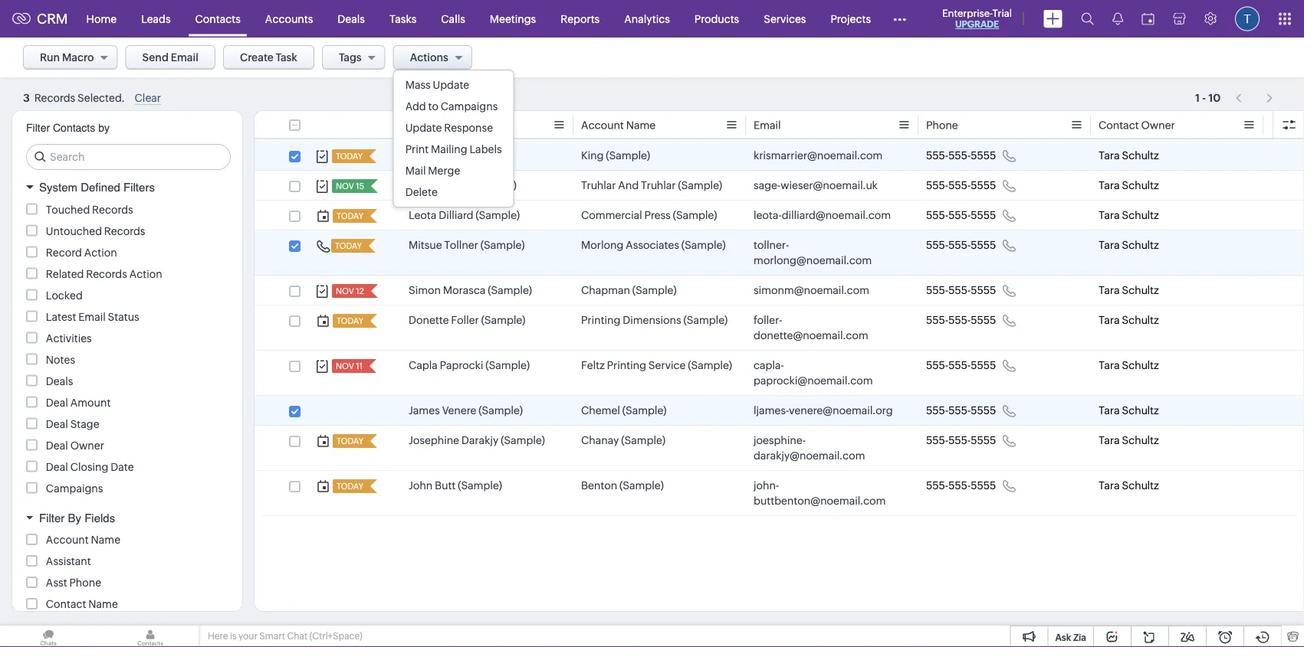 Task type: locate. For each thing, give the bounding box(es) containing it.
1 1 from the top
[[1195, 89, 1200, 101]]

nov inside "nov 12" link
[[336, 287, 354, 296]]

0 vertical spatial filter
[[26, 122, 50, 134]]

name up king (sample) at the left
[[626, 119, 656, 131]]

555-555-5555 for krismarrier@noemail.com
[[926, 150, 996, 162]]

0 vertical spatial account name
[[581, 119, 656, 131]]

1 create from the left
[[240, 51, 274, 64]]

0 vertical spatial email
[[171, 51, 199, 64]]

6 schultz from the top
[[1122, 314, 1159, 327]]

0 vertical spatial records
[[92, 204, 133, 216]]

0 horizontal spatial contact name
[[46, 599, 118, 611]]

signals image
[[1113, 12, 1123, 25]]

2 1 from the top
[[1195, 92, 1200, 104]]

(sample) inside "link"
[[673, 209, 717, 222]]

7 schultz from the top
[[1122, 360, 1159, 372]]

2 tara schultz from the top
[[1099, 179, 1159, 192]]

(sample) right tollner
[[481, 239, 525, 251]]

contact down create contact
[[1099, 119, 1139, 131]]

row group containing kris marrier (sample)
[[255, 141, 1304, 517]]

phone
[[926, 119, 958, 131], [69, 577, 101, 590]]

morlong@noemail.com
[[754, 255, 872, 267]]

0 horizontal spatial create
[[240, 51, 274, 64]]

1 tara schultz from the top
[[1099, 150, 1159, 162]]

6 tara schultz from the top
[[1099, 314, 1159, 327]]

0 vertical spatial deals
[[338, 13, 365, 25]]

tara for venere@noemail.org
[[1099, 405, 1120, 417]]

account up 'king'
[[581, 119, 624, 131]]

1 5555 from the top
[[971, 150, 996, 162]]

update up print
[[405, 122, 442, 134]]

1 nov from the top
[[336, 182, 354, 191]]

tara for wieser@noemail.uk
[[1099, 179, 1120, 192]]

9 schultz from the top
[[1122, 435, 1159, 447]]

contact owner
[[1099, 119, 1175, 131]]

0 vertical spatial owner
[[1141, 119, 1175, 131]]

schultz for buttbenton@noemail.com
[[1122, 480, 1159, 492]]

2 navigation from the top
[[1228, 87, 1281, 109]]

deals inside "link"
[[338, 13, 365, 25]]

schultz for darakjy@noemail.com
[[1122, 435, 1159, 447]]

here is your smart chat (ctrl+space)
[[208, 632, 362, 642]]

contacts up send email button
[[195, 13, 241, 25]]

0 horizontal spatial deals
[[46, 375, 73, 388]]

0 horizontal spatial truhlar
[[581, 179, 616, 192]]

9 tara from the top
[[1099, 435, 1120, 447]]

morlong
[[581, 239, 624, 251]]

7 tara schultz from the top
[[1099, 360, 1159, 372]]

nov 12
[[336, 287, 364, 296]]

contact name down asst phone
[[46, 599, 118, 611]]

5555 for tollner- morlong@noemail.com
[[971, 239, 996, 251]]

0 vertical spatial phone
[[926, 119, 958, 131]]

today link left john
[[333, 480, 365, 494]]

0 vertical spatial action
[[84, 246, 117, 259]]

asst
[[46, 577, 67, 590]]

1 horizontal spatial create
[[1069, 52, 1102, 64]]

mail merge
[[405, 165, 460, 177]]

0 horizontal spatial owner
[[70, 440, 104, 452]]

name down asst phone
[[88, 599, 118, 611]]

1 horizontal spatial action
[[129, 268, 162, 280]]

reports
[[561, 13, 600, 25]]

tara schultz for venere@noemail.org
[[1099, 405, 1159, 417]]

service
[[649, 360, 686, 372]]

10 schultz from the top
[[1122, 480, 1159, 492]]

venere@noemail.org
[[789, 405, 893, 417]]

contact down asst phone
[[46, 599, 86, 611]]

3 tara from the top
[[1099, 209, 1120, 222]]

analytics link
[[612, 0, 682, 37]]

1 10 from the top
[[1209, 89, 1221, 101]]

555-555-5555 for ljames-venere@noemail.org
[[926, 405, 996, 417]]

create inside button
[[1069, 52, 1102, 64]]

5555 for ljames-venere@noemail.org
[[971, 405, 996, 417]]

foller- donette@noemail.com
[[754, 314, 868, 342]]

1 vertical spatial campaigns
[[46, 483, 103, 495]]

1 vertical spatial phone
[[69, 577, 101, 590]]

row group
[[255, 141, 1304, 517]]

printing dimensions (sample) link
[[581, 313, 728, 328]]

feltz printing service (sample) link
[[581, 358, 732, 373]]

today link up nov 15 link
[[332, 150, 364, 163]]

contact name
[[409, 119, 481, 131], [46, 599, 118, 611]]

deal for deal owner
[[46, 440, 68, 452]]

sage
[[409, 179, 434, 192]]

send email
[[142, 51, 199, 64]]

king (sample)
[[581, 150, 650, 162]]

benton (sample)
[[581, 480, 664, 492]]

chats image
[[0, 626, 97, 648]]

task
[[276, 51, 297, 64]]

2 10 from the top
[[1209, 92, 1221, 104]]

Other Modules field
[[883, 7, 916, 31]]

james venere (sample)
[[409, 405, 523, 417]]

contact
[[1105, 52, 1145, 64], [409, 119, 449, 131], [1099, 119, 1139, 131], [46, 599, 86, 611]]

commercial press (sample) link
[[581, 208, 717, 223]]

upgrade
[[955, 19, 999, 30]]

contacts down 3 records selected.
[[53, 122, 95, 134]]

marrier
[[429, 150, 465, 162]]

email right send
[[171, 51, 199, 64]]

2 schultz from the top
[[1122, 179, 1159, 192]]

simon
[[409, 284, 441, 297]]

simon morasca (sample) link
[[409, 283, 532, 298]]

10 5555 from the top
[[971, 480, 996, 492]]

printing down chapman
[[581, 314, 621, 327]]

1 horizontal spatial contact name
[[409, 119, 481, 131]]

chat
[[287, 632, 308, 642]]

6 5555 from the top
[[971, 314, 996, 327]]

1 schultz from the top
[[1122, 150, 1159, 162]]

is
[[230, 632, 237, 642]]

navigation
[[1228, 84, 1281, 106], [1228, 87, 1281, 109]]

ask
[[1055, 633, 1071, 643]]

1 vertical spatial deals
[[46, 375, 73, 388]]

(sample) right darakjy
[[501, 435, 545, 447]]

tara for morlong@noemail.com
[[1099, 239, 1120, 251]]

leads
[[141, 13, 171, 25]]

1 - from the top
[[1202, 89, 1206, 101]]

2 truhlar from the left
[[641, 179, 676, 192]]

action up status
[[129, 268, 162, 280]]

records down touched records
[[104, 225, 145, 237]]

9 5555 from the top
[[971, 435, 996, 447]]

deal down deal owner in the left bottom of the page
[[46, 461, 68, 473]]

(sample) right dimensions
[[683, 314, 728, 327]]

(sample) right press
[[673, 209, 717, 222]]

555-555-5555 for simonm@noemail.com
[[926, 284, 996, 297]]

campaigns down closing
[[46, 483, 103, 495]]

josephine darakjy (sample) link
[[409, 433, 545, 449]]

contact down 'signals' 'icon' at the right of the page
[[1105, 52, 1145, 64]]

merge
[[428, 165, 460, 177]]

1 - 10 for 1st navigation from the bottom
[[1195, 92, 1221, 104]]

1 horizontal spatial deals
[[338, 13, 365, 25]]

email
[[171, 51, 199, 64], [754, 119, 781, 131], [78, 311, 106, 323]]

account
[[581, 119, 624, 131], [46, 534, 89, 547]]

account name down filter by fields
[[46, 534, 120, 547]]

(sample) up and
[[606, 150, 650, 162]]

filter inside dropdown button
[[39, 512, 65, 525]]

5 555-555-5555 from the top
[[926, 284, 996, 297]]

filter left by
[[39, 512, 65, 525]]

update up add to campaigns on the left top of the page
[[433, 79, 469, 91]]

1 vertical spatial filter
[[39, 512, 65, 525]]

4 tara from the top
[[1099, 239, 1120, 251]]

today down the nov 11
[[337, 437, 364, 447]]

1
[[1195, 89, 1200, 101], [1195, 92, 1200, 104]]

here
[[208, 632, 228, 642]]

1 tara from the top
[[1099, 150, 1120, 162]]

commercial press (sample)
[[581, 209, 717, 222]]

0 horizontal spatial email
[[78, 311, 106, 323]]

(sample) down labels
[[472, 179, 517, 192]]

leads link
[[129, 0, 183, 37]]

(sample) up darakjy
[[479, 405, 523, 417]]

5555 for john- buttbenton@noemail.com
[[971, 480, 996, 492]]

mailing
[[431, 143, 467, 156]]

james
[[409, 405, 440, 417]]

print mailing labels
[[405, 143, 502, 156]]

1 vertical spatial owner
[[70, 440, 104, 452]]

print
[[405, 143, 429, 156]]

3 deal from the top
[[46, 440, 68, 452]]

8 555-555-5555 from the top
[[926, 405, 996, 417]]

ljames-
[[754, 405, 789, 417]]

today link down the nov 15
[[333, 209, 365, 223]]

1 horizontal spatial account
[[581, 119, 624, 131]]

1 horizontal spatial owner
[[1141, 119, 1175, 131]]

nov inside nov 15 link
[[336, 182, 354, 191]]

calendar image
[[1142, 13, 1155, 25]]

donette foller (sample)
[[409, 314, 525, 327]]

8 tara from the top
[[1099, 405, 1120, 417]]

action up related records action
[[84, 246, 117, 259]]

filter
[[26, 122, 50, 134], [39, 512, 65, 525]]

0 horizontal spatial campaigns
[[46, 483, 103, 495]]

tara schultz for donette@noemail.com
[[1099, 314, 1159, 327]]

contact down the to
[[409, 119, 449, 131]]

1 horizontal spatial campaigns
[[441, 100, 498, 113]]

chanay (sample) link
[[581, 433, 666, 449]]

create left task
[[240, 51, 274, 64]]

deals up tags
[[338, 13, 365, 25]]

account up the assistant on the bottom of page
[[46, 534, 89, 547]]

tara for donette@noemail.com
[[1099, 314, 1120, 327]]

1 horizontal spatial contacts
[[195, 13, 241, 25]]

2 horizontal spatial email
[[754, 119, 781, 131]]

1 vertical spatial contact name
[[46, 599, 118, 611]]

2 nov from the top
[[336, 287, 354, 296]]

1 horizontal spatial phone
[[926, 119, 958, 131]]

5555
[[971, 150, 996, 162], [971, 179, 996, 192], [971, 209, 996, 222], [971, 239, 996, 251], [971, 284, 996, 297], [971, 314, 996, 327], [971, 360, 996, 372], [971, 405, 996, 417], [971, 435, 996, 447], [971, 480, 996, 492]]

owner for contact owner
[[1141, 119, 1175, 131]]

filter down 3
[[26, 122, 50, 134]]

account name up king (sample) at the left
[[581, 119, 656, 131]]

tara for darakjy@noemail.com
[[1099, 435, 1120, 447]]

today link up "nov 12" link
[[331, 239, 364, 253]]

2 1 - 10 from the top
[[1195, 92, 1221, 104]]

asst phone
[[46, 577, 101, 590]]

wieser@noemail.uk
[[781, 179, 878, 192]]

6 555-555-5555 from the top
[[926, 314, 996, 327]]

0 horizontal spatial account name
[[46, 534, 120, 547]]

5555 for sage-wieser@noemail.uk
[[971, 179, 996, 192]]

1 vertical spatial nov
[[336, 287, 354, 296]]

filter by fields
[[39, 512, 115, 525]]

contact name down add to campaigns on the left top of the page
[[409, 119, 481, 131]]

email up krismarrier@noemail.com link
[[754, 119, 781, 131]]

tara schultz for paprocki@noemail.com
[[1099, 360, 1159, 372]]

record
[[46, 246, 82, 259]]

10 tara from the top
[[1099, 480, 1120, 492]]

1 horizontal spatial email
[[171, 51, 199, 64]]

3 555-555-5555 from the top
[[926, 209, 996, 222]]

5555 for simonm@noemail.com
[[971, 284, 996, 297]]

4 555-555-5555 from the top
[[926, 239, 996, 251]]

7 555-555-5555 from the top
[[926, 360, 996, 372]]

2 vertical spatial records
[[86, 268, 127, 280]]

(sample) right morasca
[[488, 284, 532, 297]]

today down the nov 15
[[337, 212, 364, 221]]

campaigns up response
[[441, 100, 498, 113]]

create down search icon at the right
[[1069, 52, 1102, 64]]

8 5555 from the top
[[971, 405, 996, 417]]

king
[[581, 150, 604, 162]]

(sample) down chemel (sample) link
[[621, 435, 666, 447]]

5 5555 from the top
[[971, 284, 996, 297]]

1 vertical spatial contacts
[[53, 122, 95, 134]]

1 deal from the top
[[46, 397, 68, 409]]

records
[[92, 204, 133, 216], [104, 225, 145, 237], [86, 268, 127, 280]]

send
[[142, 51, 169, 64]]

1 vertical spatial account name
[[46, 534, 120, 547]]

deal down the deal stage
[[46, 440, 68, 452]]

activities
[[46, 332, 92, 345]]

555-
[[926, 150, 949, 162], [949, 150, 971, 162], [926, 179, 949, 192], [949, 179, 971, 192], [926, 209, 949, 222], [949, 209, 971, 222], [926, 239, 949, 251], [949, 239, 971, 251], [926, 284, 949, 297], [949, 284, 971, 297], [926, 314, 949, 327], [949, 314, 971, 327], [926, 360, 949, 372], [949, 360, 971, 372], [926, 405, 949, 417], [949, 405, 971, 417], [926, 435, 949, 447], [949, 435, 971, 447], [926, 480, 949, 492], [949, 480, 971, 492]]

contacts image
[[102, 626, 199, 648]]

1 vertical spatial records
[[104, 225, 145, 237]]

printing right feltz on the bottom
[[607, 360, 646, 372]]

records for related
[[86, 268, 127, 280]]

3 nov from the top
[[336, 362, 354, 371]]

8 tara schultz from the top
[[1099, 405, 1159, 417]]

4 deal from the top
[[46, 461, 68, 473]]

nov inside nov 11 link
[[336, 362, 354, 371]]

5555 for foller- donette@noemail.com
[[971, 314, 996, 327]]

today left john
[[337, 482, 364, 492]]

7 5555 from the top
[[971, 360, 996, 372]]

joesphine-
[[754, 435, 806, 447]]

3 tara schultz from the top
[[1099, 209, 1159, 222]]

date
[[111, 461, 134, 473]]

records down record action
[[86, 268, 127, 280]]

today link down nov 12
[[333, 314, 365, 328]]

555-555-5555 for tollner- morlong@noemail.com
[[926, 239, 996, 251]]

2 tara from the top
[[1099, 179, 1120, 192]]

555-555-5555 for leota-dilliard@noemail.com
[[926, 209, 996, 222]]

(sample) up the printing dimensions (sample) link
[[632, 284, 677, 297]]

run
[[40, 51, 60, 64]]

krismarrier@noemail.com link
[[754, 148, 883, 163]]

schultz for donette@noemail.com
[[1122, 314, 1159, 327]]

10 555-555-5555 from the top
[[926, 480, 996, 492]]

1 horizontal spatial truhlar
[[641, 179, 676, 192]]

(sample) up chanay (sample) link
[[622, 405, 667, 417]]

today link
[[332, 150, 364, 163], [333, 209, 365, 223], [331, 239, 364, 253], [333, 314, 365, 328], [333, 435, 365, 449], [333, 480, 365, 494]]

1 vertical spatial account
[[46, 534, 89, 547]]

(sample) right associates
[[681, 239, 726, 251]]

email for send email
[[171, 51, 199, 64]]

1 1 - 10 from the top
[[1195, 89, 1221, 101]]

deal for deal stage
[[46, 418, 68, 431]]

nov left 11
[[336, 362, 354, 371]]

leota-dilliard@noemail.com
[[754, 209, 891, 222]]

0 vertical spatial contacts
[[195, 13, 241, 25]]

7 tara from the top
[[1099, 360, 1120, 372]]

1 vertical spatial email
[[754, 119, 781, 131]]

records for touched
[[92, 204, 133, 216]]

4 5555 from the top
[[971, 239, 996, 251]]

sage wieser (sample)
[[409, 179, 517, 192]]

deals down notes on the left of the page
[[46, 375, 73, 388]]

response
[[444, 122, 493, 134]]

nov left 15
[[336, 182, 354, 191]]

9 555-555-5555 from the top
[[926, 435, 996, 447]]

update
[[433, 79, 469, 91], [405, 122, 442, 134]]

crm link
[[12, 11, 68, 27]]

benton
[[581, 480, 617, 492]]

deal left stage
[[46, 418, 68, 431]]

nov left 12 at the top of the page
[[336, 287, 354, 296]]

tara schultz for dilliard@noemail.com
[[1099, 209, 1159, 222]]

2 555-555-5555 from the top
[[926, 179, 996, 192]]

contact inside button
[[1105, 52, 1145, 64]]

2 vertical spatial email
[[78, 311, 106, 323]]

owner for deal owner
[[70, 440, 104, 452]]

9 tara schultz from the top
[[1099, 435, 1159, 447]]

home
[[86, 13, 117, 25]]

3 5555 from the top
[[971, 209, 996, 222]]

create menu image
[[1043, 10, 1063, 28]]

printing
[[581, 314, 621, 327], [607, 360, 646, 372]]

dimensions
[[623, 314, 681, 327]]

today up nov 15 link
[[336, 152, 363, 161]]

records down defined
[[92, 204, 133, 216]]

(sample) right service
[[688, 360, 732, 372]]

555-555-5555 for foller- donette@noemail.com
[[926, 314, 996, 327]]

email inside button
[[171, 51, 199, 64]]

sage-wieser@noemail.uk
[[754, 179, 878, 192]]

1 truhlar from the left
[[581, 179, 616, 192]]

email right latest
[[78, 311, 106, 323]]

today link down the nov 11
[[333, 435, 365, 449]]

truhlar left and
[[581, 179, 616, 192]]

truhlar up press
[[641, 179, 676, 192]]

deal up the deal stage
[[46, 397, 68, 409]]

2 vertical spatial nov
[[336, 362, 354, 371]]

2 5555 from the top
[[971, 179, 996, 192]]

schultz for morlong@noemail.com
[[1122, 239, 1159, 251]]

today link for mitsue
[[331, 239, 364, 253]]

0 vertical spatial nov
[[336, 182, 354, 191]]

1 555-555-5555 from the top
[[926, 150, 996, 162]]

josephine darakjy (sample)
[[409, 435, 545, 447]]

3 schultz from the top
[[1122, 209, 1159, 222]]

10 tara schultz from the top
[[1099, 480, 1159, 492]]

mass
[[405, 79, 431, 91]]

create inside "button"
[[240, 51, 274, 64]]

4 tara schultz from the top
[[1099, 239, 1159, 251]]

system
[[39, 181, 77, 194]]

0 horizontal spatial action
[[84, 246, 117, 259]]

2 deal from the top
[[46, 418, 68, 431]]

today up "nov 12" link
[[335, 242, 362, 251]]

6 tara from the top
[[1099, 314, 1120, 327]]

today down nov 12
[[337, 317, 364, 326]]

king (sample) link
[[581, 148, 650, 163]]

0 vertical spatial account
[[581, 119, 624, 131]]

5 tara schultz from the top
[[1099, 284, 1159, 297]]

create for create task
[[240, 51, 274, 64]]

(sample) right paprocki
[[486, 360, 530, 372]]

8 schultz from the top
[[1122, 405, 1159, 417]]

2 create from the left
[[1069, 52, 1102, 64]]

1 vertical spatial printing
[[607, 360, 646, 372]]

related records action
[[46, 268, 162, 280]]

4 schultz from the top
[[1122, 239, 1159, 251]]



Task type: vqa. For each thing, say whether or not it's contained in the screenshot.


Task type: describe. For each thing, give the bounding box(es) containing it.
accounts
[[265, 13, 313, 25]]

truhlar and truhlar (sample)
[[581, 179, 722, 192]]

deals link
[[325, 0, 377, 37]]

5 tara from the top
[[1099, 284, 1120, 297]]

kris marrier (sample) link
[[409, 148, 512, 163]]

nov for simon
[[336, 287, 354, 296]]

chapman (sample) link
[[581, 283, 677, 298]]

(sample) right dilliard
[[476, 209, 520, 222]]

5555 for leota-dilliard@noemail.com
[[971, 209, 996, 222]]

1 - 10 for 2nd navigation from the bottom
[[1195, 89, 1221, 101]]

today link for john
[[333, 480, 365, 494]]

(sample) right foller
[[481, 314, 525, 327]]

5555 for krismarrier@noemail.com
[[971, 150, 996, 162]]

leota-dilliard@noemail.com link
[[754, 208, 891, 223]]

today link for donette
[[333, 314, 365, 328]]

accounts link
[[253, 0, 325, 37]]

(sample) right the butt
[[458, 480, 502, 492]]

filter contacts by
[[26, 122, 110, 134]]

profile image
[[1235, 7, 1260, 31]]

search element
[[1072, 0, 1103, 38]]

email for latest email status
[[78, 311, 106, 323]]

create for create contact
[[1069, 52, 1102, 64]]

commercial
[[581, 209, 642, 222]]

joesphine- darakjy@noemail.com
[[754, 435, 865, 462]]

name down add to campaigns on the left top of the page
[[451, 119, 481, 131]]

capla- paprocki@noemail.com link
[[754, 358, 896, 389]]

james venere (sample) link
[[409, 403, 523, 419]]

schultz for dilliard@noemail.com
[[1122, 209, 1159, 222]]

signals element
[[1103, 0, 1132, 38]]

labels
[[470, 143, 502, 156]]

add
[[405, 100, 426, 113]]

tara schultz for buttbenton@noemail.com
[[1099, 480, 1159, 492]]

darakjy
[[461, 435, 499, 447]]

nov 15
[[336, 182, 364, 191]]

tara schultz for wieser@noemail.uk
[[1099, 179, 1159, 192]]

1 vertical spatial action
[[129, 268, 162, 280]]

enterprise-trial upgrade
[[942, 7, 1012, 30]]

tara for paprocki@noemail.com
[[1099, 360, 1120, 372]]

today for mitsue tollner (sample)
[[335, 242, 362, 251]]

5555 for capla- paprocki@noemail.com
[[971, 360, 996, 372]]

create task
[[240, 51, 297, 64]]

john butt (sample)
[[409, 480, 502, 492]]

deal amount
[[46, 397, 111, 409]]

create contact
[[1069, 52, 1145, 64]]

nov 11 link
[[332, 360, 364, 373]]

5555 for joesphine- darakjy@noemail.com
[[971, 435, 996, 447]]

555-555-5555 for joesphine- darakjy@noemail.com
[[926, 435, 996, 447]]

nov for capla
[[336, 362, 354, 371]]

today for donette foller (sample)
[[337, 317, 364, 326]]

run macro
[[40, 51, 94, 64]]

morlong associates (sample)
[[581, 239, 726, 251]]

mitsue
[[409, 239, 442, 251]]

john- buttbenton@noemail.com link
[[754, 478, 896, 509]]

untouched records
[[46, 225, 145, 237]]

555-555-5555 for sage-wieser@noemail.uk
[[926, 179, 996, 192]]

deal for deal closing date
[[46, 461, 68, 473]]

today link for leota
[[333, 209, 365, 223]]

latest
[[46, 311, 76, 323]]

search image
[[1081, 12, 1094, 25]]

chemel (sample)
[[581, 405, 667, 417]]

(sample) right benton
[[620, 480, 664, 492]]

chapman (sample)
[[581, 284, 677, 297]]

deal for deal amount
[[46, 397, 68, 409]]

filters
[[123, 181, 155, 194]]

filter by fields button
[[12, 505, 242, 532]]

mitsue tollner (sample)
[[409, 239, 525, 251]]

ask zia
[[1055, 633, 1086, 643]]

(sample) inside "link"
[[688, 360, 732, 372]]

1 navigation from the top
[[1228, 84, 1281, 106]]

records for untouched
[[104, 225, 145, 237]]

capla
[[409, 360, 438, 372]]

555-555-5555 for john- buttbenton@noemail.com
[[926, 480, 996, 492]]

sage wieser (sample) link
[[409, 178, 517, 193]]

0 vertical spatial update
[[433, 79, 469, 91]]

trial
[[993, 7, 1012, 19]]

services
[[764, 13, 806, 25]]

simonm@noemail.com link
[[754, 283, 869, 298]]

record action
[[46, 246, 117, 259]]

john-
[[754, 480, 779, 492]]

0 vertical spatial contact name
[[409, 119, 481, 131]]

system defined filters button
[[12, 174, 242, 201]]

chanay
[[581, 435, 619, 447]]

untouched
[[46, 225, 102, 237]]

update response
[[405, 122, 493, 134]]

printing inside "link"
[[607, 360, 646, 372]]

leota
[[409, 209, 437, 222]]

clear
[[135, 92, 161, 104]]

0 horizontal spatial phone
[[69, 577, 101, 590]]

locked
[[46, 289, 83, 302]]

sage-
[[754, 179, 781, 192]]

555-555-5555 for capla- paprocki@noemail.com
[[926, 360, 996, 372]]

today for kris marrier (sample)
[[336, 152, 363, 161]]

feltz
[[581, 360, 605, 372]]

(sample) down 'all'
[[467, 150, 512, 162]]

(sample) up 'commercial press (sample)'
[[678, 179, 722, 192]]

Search text field
[[27, 145, 230, 169]]

press
[[644, 209, 671, 222]]

0 horizontal spatial account
[[46, 534, 89, 547]]

nov 15 link
[[332, 179, 366, 193]]

meetings link
[[478, 0, 548, 37]]

nov for sage
[[336, 182, 354, 191]]

morlong associates (sample) link
[[581, 238, 726, 253]]

truhlar and truhlar (sample) link
[[581, 178, 722, 193]]

tara for buttbenton@noemail.com
[[1099, 480, 1120, 492]]

enterprise-
[[942, 7, 993, 19]]

tollner- morlong@noemail.com link
[[754, 238, 896, 268]]

0 vertical spatial campaigns
[[441, 100, 498, 113]]

today for josephine darakjy (sample)
[[337, 437, 364, 447]]

12
[[356, 287, 364, 296]]

0 horizontal spatial contacts
[[53, 122, 95, 134]]

today link for kris
[[332, 150, 364, 163]]

1 vertical spatial update
[[405, 122, 442, 134]]

tags
[[339, 51, 362, 64]]

buttbenton@noemail.com
[[754, 495, 886, 508]]

products
[[694, 13, 739, 25]]

josephine
[[409, 435, 459, 447]]

name down fields
[[91, 534, 120, 547]]

(sample) inside "link"
[[488, 284, 532, 297]]

kris marrier (sample)
[[409, 150, 512, 162]]

today for john butt (sample)
[[337, 482, 364, 492]]

nov 12 link
[[332, 284, 366, 298]]

profile element
[[1226, 0, 1269, 37]]

dilliard
[[439, 209, 473, 222]]

venere
[[442, 405, 476, 417]]

1 horizontal spatial account name
[[581, 119, 656, 131]]

filter for filter contacts by
[[26, 122, 50, 134]]

0 vertical spatial printing
[[581, 314, 621, 327]]

mail
[[405, 165, 426, 177]]

deal closing date
[[46, 461, 134, 473]]

2 - from the top
[[1202, 92, 1206, 104]]

tara for dilliard@noemail.com
[[1099, 209, 1120, 222]]

simon morasca (sample)
[[409, 284, 532, 297]]

schultz for venere@noemail.org
[[1122, 405, 1159, 417]]

filter for filter by fields
[[39, 512, 65, 525]]

today for leota dilliard (sample)
[[337, 212, 364, 221]]

today link for josephine
[[333, 435, 365, 449]]

tara schultz for morlong@noemail.com
[[1099, 239, 1159, 251]]

butt
[[435, 480, 456, 492]]

create menu element
[[1034, 0, 1072, 37]]

ljames-venere@noemail.org
[[754, 405, 893, 417]]

calls link
[[429, 0, 478, 37]]

foller-
[[754, 314, 782, 327]]

schultz for paprocki@noemail.com
[[1122, 360, 1159, 372]]

15
[[356, 182, 364, 191]]

3
[[23, 92, 30, 104]]

tara schultz for darakjy@noemail.com
[[1099, 435, 1159, 447]]

create contact button
[[1053, 45, 1161, 71]]

printing dimensions (sample)
[[581, 314, 728, 327]]

morasca
[[443, 284, 486, 297]]

tollner-
[[754, 239, 789, 251]]

5 schultz from the top
[[1122, 284, 1159, 297]]

paprocki
[[440, 360, 483, 372]]

send email button
[[125, 45, 215, 70]]

schultz for wieser@noemail.uk
[[1122, 179, 1159, 192]]

nov 11
[[336, 362, 363, 371]]



